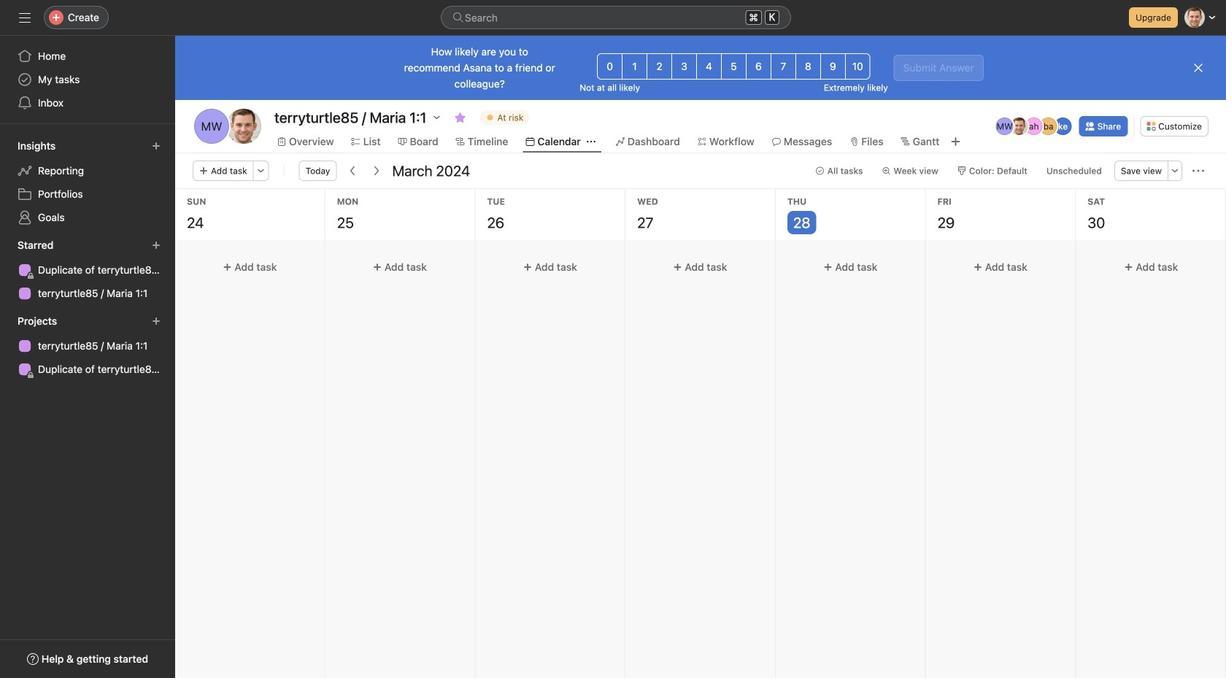 Task type: describe. For each thing, give the bounding box(es) containing it.
next week image
[[370, 165, 382, 177]]

dismiss image
[[1193, 62, 1205, 74]]

add tab image
[[950, 136, 962, 147]]

more actions image
[[1193, 165, 1205, 177]]

previous week image
[[347, 165, 359, 177]]

add items to starred image
[[152, 241, 161, 250]]

new project or portfolio image
[[152, 317, 161, 326]]



Task type: vqa. For each thing, say whether or not it's contained in the screenshot.
Messages
no



Task type: locate. For each thing, give the bounding box(es) containing it.
more options image
[[1171, 166, 1180, 175]]

starred element
[[0, 232, 175, 308]]

projects element
[[0, 308, 175, 384]]

None radio
[[597, 53, 623, 80], [647, 53, 672, 80], [672, 53, 697, 80], [746, 53, 772, 80], [845, 53, 871, 80], [597, 53, 623, 80], [647, 53, 672, 80], [672, 53, 697, 80], [746, 53, 772, 80], [845, 53, 871, 80]]

new insights image
[[152, 142, 161, 150]]

option group
[[597, 53, 871, 80]]

global element
[[0, 36, 175, 123]]

insights element
[[0, 133, 175, 232]]

hide sidebar image
[[19, 12, 31, 23]]

None radio
[[622, 53, 648, 80], [697, 53, 722, 80], [721, 53, 747, 80], [771, 53, 796, 80], [796, 53, 821, 80], [820, 53, 846, 80], [622, 53, 648, 80], [697, 53, 722, 80], [721, 53, 747, 80], [771, 53, 796, 80], [796, 53, 821, 80], [820, 53, 846, 80]]

Search tasks, projects, and more text field
[[441, 6, 791, 29]]

more actions image
[[257, 166, 265, 175]]

None field
[[441, 6, 791, 29]]

remove from starred image
[[454, 112, 466, 123]]



